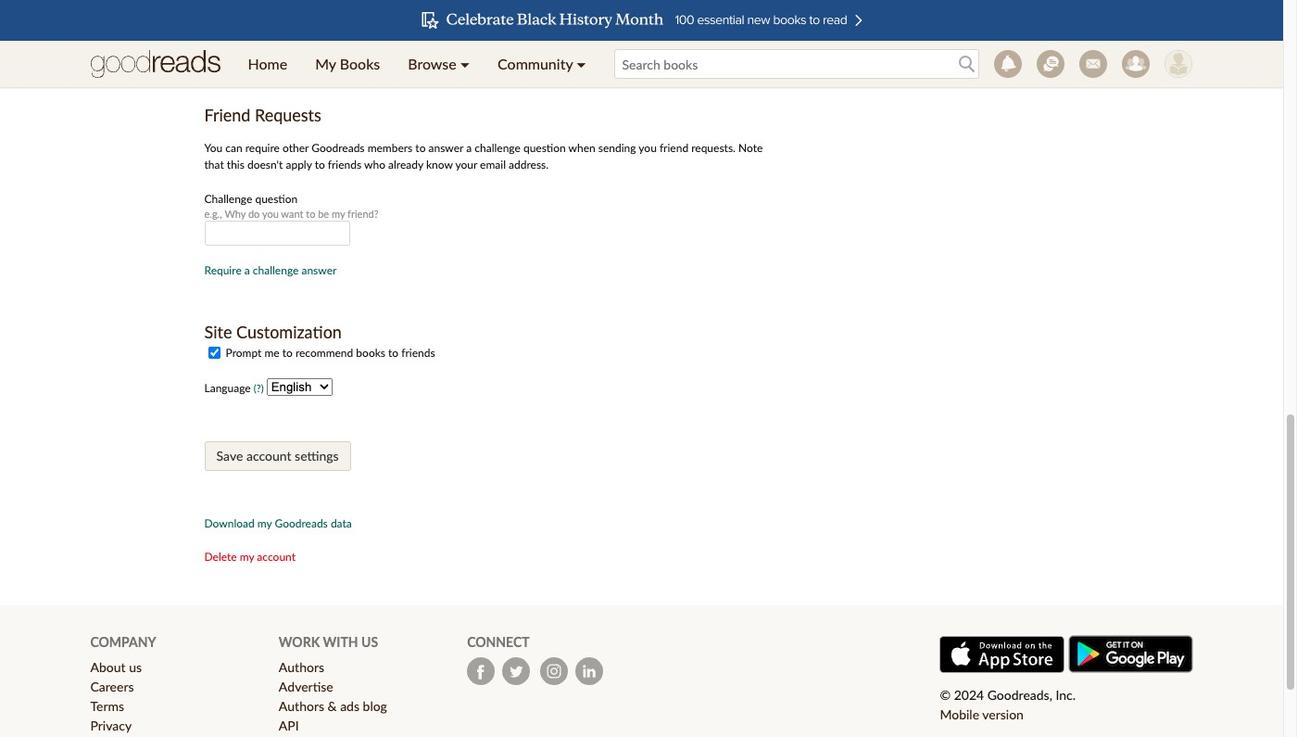 Task type: locate. For each thing, give the bounding box(es) containing it.
0 horizontal spatial friends
[[328, 157, 362, 171]]

goodreads
[[204, 29, 258, 43], [312, 141, 365, 154], [275, 516, 328, 530]]

you up that
[[204, 141, 223, 154]]

with
[[323, 634, 358, 650]]

other
[[283, 141, 309, 154]]

interest- up how
[[429, 29, 470, 43]]

1 vertical spatial a
[[245, 263, 250, 277]]

challenge up the email
[[475, 141, 521, 154]]

your right set
[[496, 46, 518, 60]]

community ▾
[[498, 55, 586, 72]]

ads right '&'
[[340, 698, 360, 714]]

0 horizontal spatial my
[[240, 550, 254, 564]]

ads
[[502, 29, 519, 43], [340, 698, 360, 714]]

1 vertical spatial can
[[226, 141, 243, 154]]

0 horizontal spatial ▾
[[461, 55, 470, 72]]

0 vertical spatial friends
[[328, 157, 362, 171]]

can inside "you can require other goodreads members to answer a challenge question when sending you friend requests. note that this doesn't apply to friends who already know your email address."
[[226, 141, 243, 154]]

1 vertical spatial question
[[255, 192, 298, 205]]

authors advertise authors & ads blog api
[[279, 659, 387, 733]]

goodreads up please
[[204, 29, 258, 43]]

answer
[[429, 141, 464, 154], [302, 263, 337, 277]]

1 horizontal spatial us
[[362, 634, 378, 650]]

1 vertical spatial answer
[[302, 263, 337, 277]]

note
[[739, 141, 763, 154]]

when
[[569, 141, 596, 154]]

0 horizontal spatial interest-
[[429, 29, 470, 43]]

menu containing home
[[234, 41, 600, 87]]

a
[[467, 141, 472, 154], [245, 263, 250, 277]]

api link
[[279, 718, 299, 733]]

1 horizontal spatial interest-
[[712, 29, 754, 43]]

can left the choose
[[585, 29, 602, 43]]

1 vertical spatial goodreads
[[312, 141, 365, 154]]

1 based from the left
[[470, 29, 499, 43]]

email
[[480, 157, 506, 171]]

goodreads on instagram image
[[541, 657, 569, 685]]

▾ inside popup button
[[461, 55, 470, 72]]

0 vertical spatial can
[[585, 29, 602, 43]]

1 ▾ from the left
[[461, 55, 470, 72]]

you right do
[[262, 207, 279, 219]]

to left be
[[306, 207, 316, 219]]

▾ right community
[[577, 55, 586, 72]]

you right us.
[[563, 29, 582, 43]]

you
[[563, 29, 582, 43], [204, 141, 223, 154]]

friend
[[204, 104, 251, 125]]

me
[[265, 345, 280, 359]]

my inside challenge question e.g., why do you want to be my friend?
[[332, 207, 345, 219]]

about us link
[[90, 659, 142, 675]]

to down receiving
[[402, 46, 412, 60]]

account
[[257, 550, 296, 564]]

can inside the goodreads offers you choices about receiving interest-based ads from us.               you can choose not to receive interest-based ads.  please visit
[[585, 29, 602, 43]]

1 vertical spatial you
[[639, 141, 657, 154]]

goodreads on facebook image
[[467, 657, 495, 685]]

preferences.
[[521, 46, 581, 60]]

receiving
[[382, 29, 426, 43]]

1 horizontal spatial friends
[[402, 345, 435, 359]]

us
[[362, 634, 378, 650], [129, 659, 142, 675]]

friend requests
[[204, 104, 322, 125]]

advertise link
[[279, 679, 334, 695]]

1 horizontal spatial you
[[291, 29, 309, 43]]

menu
[[234, 41, 600, 87]]

recommend
[[296, 345, 354, 359]]

1 vertical spatial my
[[258, 516, 272, 530]]

know
[[426, 157, 453, 171]]

requests
[[255, 104, 322, 125]]

1 horizontal spatial ▾
[[577, 55, 586, 72]]

ads.
[[204, 46, 224, 60]]

require
[[245, 141, 280, 154]]

0 horizontal spatial challenge
[[253, 263, 299, 277]]

1 horizontal spatial question
[[524, 141, 566, 154]]

1 vertical spatial us
[[129, 659, 142, 675]]

my right 'delete'
[[240, 550, 254, 564]]

visit
[[260, 46, 280, 60]]

goodreads up who
[[312, 141, 365, 154]]

download app for ios image
[[940, 636, 1066, 673]]

authors
[[279, 659, 324, 675], [279, 698, 324, 714]]

0 vertical spatial a
[[467, 141, 472, 154]]

0 vertical spatial you
[[291, 29, 309, 43]]

0 vertical spatial answer
[[429, 141, 464, 154]]

how
[[442, 46, 463, 60]]

doesn't
[[248, 157, 283, 171]]

goodreads,
[[988, 687, 1053, 703]]

0 vertical spatial goodreads
[[204, 29, 258, 43]]

require a challenge answer link
[[204, 263, 337, 277]]

1 horizontal spatial challenge
[[475, 141, 521, 154]]

ads left from
[[502, 29, 519, 43]]

authors down advertise link
[[279, 698, 324, 714]]

interest-
[[429, 29, 470, 43], [712, 29, 754, 43]]

my
[[332, 207, 345, 219], [258, 516, 272, 530], [240, 550, 254, 564]]

please
[[226, 46, 258, 60]]

0 horizontal spatial question
[[255, 192, 298, 205]]

friends left who
[[328, 157, 362, 171]]

1 horizontal spatial a
[[467, 141, 472, 154]]

answer up know
[[429, 141, 464, 154]]

goodreads left data
[[275, 516, 328, 530]]

mobile version link
[[940, 706, 1024, 722]]

0 horizontal spatial answer
[[302, 263, 337, 277]]

address.
[[509, 157, 549, 171]]

you inside "you can require other goodreads members to answer a challenge question when sending you friend requests. note that this doesn't apply to friends who already know your email address."
[[204, 141, 223, 154]]

you left friend
[[639, 141, 657, 154]]

your inside "you can require other goodreads members to answer a challenge question when sending you friend requests. note that this doesn't apply to friends who already know your email address."
[[456, 157, 477, 171]]

Challenge question text field
[[204, 220, 350, 245]]

©
[[940, 687, 951, 703]]

who
[[364, 157, 386, 171]]

answer down challenge question text field on the top of the page
[[302, 263, 337, 277]]

us right the 'with'
[[362, 634, 378, 650]]

0 horizontal spatial can
[[226, 141, 243, 154]]

challenge
[[475, 141, 521, 154], [253, 263, 299, 277]]

1 vertical spatial authors
[[279, 698, 324, 714]]

0 horizontal spatial ads
[[340, 698, 360, 714]]

0 vertical spatial you
[[563, 29, 582, 43]]

▾ left set
[[461, 55, 470, 72]]

can up this
[[226, 141, 243, 154]]

based up search for books to add to your shelves 'search box'
[[754, 29, 782, 43]]

based up set
[[470, 29, 499, 43]]

challenge down challenge question text field on the top of the page
[[253, 263, 299, 277]]

question up want
[[255, 192, 298, 205]]

inbox image
[[1080, 50, 1107, 78]]

0 horizontal spatial you
[[262, 207, 279, 219]]

to inside challenge question e.g., why do you want to be my friend?
[[306, 207, 316, 219]]

1 horizontal spatial my
[[258, 516, 272, 530]]

2 horizontal spatial my
[[332, 207, 345, 219]]

0 vertical spatial your
[[496, 46, 518, 60]]

you inside the goodreads offers you choices about receiving interest-based ads from us.               you can choose not to receive interest-based ads.  please visit
[[563, 29, 582, 43]]

advertising preferences to learn how to set your preferences.
[[283, 46, 581, 60]]

0 horizontal spatial us
[[129, 659, 142, 675]]

to
[[661, 29, 672, 43], [402, 46, 412, 60], [466, 46, 476, 60], [416, 141, 426, 154], [315, 157, 325, 171], [306, 207, 316, 219], [283, 345, 293, 359], [389, 345, 399, 359]]

ads inside authors advertise authors & ads blog api
[[340, 698, 360, 714]]

you up advertising
[[291, 29, 309, 43]]

to right not
[[661, 29, 672, 43]]

2 vertical spatial goodreads
[[275, 516, 328, 530]]

0 horizontal spatial you
[[204, 141, 223, 154]]

your
[[496, 46, 518, 60], [456, 157, 477, 171]]

2 vertical spatial my
[[240, 550, 254, 564]]

0 vertical spatial question
[[524, 141, 566, 154]]

goodreads on twitter image
[[503, 657, 530, 685]]

1 horizontal spatial answer
[[429, 141, 464, 154]]

1 horizontal spatial you
[[563, 29, 582, 43]]

community
[[498, 55, 573, 72]]

set
[[479, 46, 494, 60]]

0 vertical spatial challenge
[[475, 141, 521, 154]]

requests.
[[692, 141, 736, 154]]

my for goodreads
[[258, 516, 272, 530]]

company
[[90, 634, 156, 650]]

terms
[[90, 698, 124, 714]]

my for account
[[240, 550, 254, 564]]

None submit
[[204, 441, 351, 471]]

friends right 'books'
[[402, 345, 435, 359]]

▾ inside 'popup button'
[[577, 55, 586, 72]]

delete
[[204, 550, 237, 564]]

0 horizontal spatial based
[[470, 29, 499, 43]]

2 horizontal spatial you
[[639, 141, 657, 154]]

e.g.,
[[204, 207, 222, 219]]

my group discussions image
[[1037, 50, 1065, 78]]

1 vertical spatial ads
[[340, 698, 360, 714]]

download my goodreads data
[[204, 516, 352, 530]]

0 vertical spatial my
[[332, 207, 345, 219]]

my right download
[[258, 516, 272, 530]]

1 horizontal spatial ads
[[502, 29, 519, 43]]

you can require other goodreads members to answer a challenge question when sending you friend requests. note that this doesn't apply to friends who already know your email address.
[[204, 141, 763, 171]]

my right be
[[332, 207, 345, 219]]

members
[[368, 141, 413, 154]]

delete my account link
[[204, 550, 296, 564]]

1 horizontal spatial based
[[754, 29, 782, 43]]

authors up advertise
[[279, 659, 324, 675]]

question up address.
[[524, 141, 566, 154]]

your left the email
[[456, 157, 477, 171]]

1 vertical spatial your
[[456, 157, 477, 171]]

work
[[279, 634, 320, 650]]

goodreads inside "you can require other goodreads members to answer a challenge question when sending you friend requests. note that this doesn't apply to friends who already know your email address."
[[312, 141, 365, 154]]

goodreads inside the goodreads offers you choices about receiving interest-based ads from us.               you can choose not to receive interest-based ads.  please visit
[[204, 29, 258, 43]]

0 horizontal spatial a
[[245, 263, 250, 277]]

0 vertical spatial authors
[[279, 659, 324, 675]]

us right "about"
[[129, 659, 142, 675]]

2 authors from the top
[[279, 698, 324, 714]]

can
[[585, 29, 602, 43], [226, 141, 243, 154]]

2 vertical spatial you
[[262, 207, 279, 219]]

my books
[[315, 55, 380, 72]]

0 horizontal spatial your
[[456, 157, 477, 171]]

▾
[[461, 55, 470, 72], [577, 55, 586, 72]]

0 vertical spatial ads
[[502, 29, 519, 43]]

2 ▾ from the left
[[577, 55, 586, 72]]

1 vertical spatial you
[[204, 141, 223, 154]]

1 horizontal spatial your
[[496, 46, 518, 60]]

challenge question e.g., why do you want to be my friend?
[[204, 192, 379, 219]]

authors link
[[279, 659, 324, 675]]

(?)
[[254, 382, 264, 394]]

learn
[[415, 46, 439, 60]]

0 vertical spatial us
[[362, 634, 378, 650]]

interest- right receive
[[712, 29, 754, 43]]

1 horizontal spatial can
[[585, 29, 602, 43]]



Task type: describe. For each thing, give the bounding box(es) containing it.
require a challenge answer
[[204, 263, 337, 277]]

browse ▾
[[408, 55, 470, 72]]

prompt
[[226, 345, 262, 359]]

customization
[[236, 321, 342, 342]]

api
[[279, 718, 299, 733]]

browse ▾ button
[[394, 41, 484, 87]]

us.
[[547, 29, 561, 43]]

kendall parks image
[[1165, 50, 1193, 78]]

inc.
[[1056, 687, 1076, 703]]

friend requests image
[[1122, 50, 1150, 78]]

books
[[340, 55, 380, 72]]

to right 'books'
[[389, 345, 399, 359]]

choose
[[604, 29, 639, 43]]

site
[[204, 321, 232, 342]]

1 interest- from the left
[[429, 29, 470, 43]]

apply
[[286, 157, 312, 171]]

receive
[[674, 29, 709, 43]]

offers
[[260, 29, 289, 43]]

careers
[[90, 679, 134, 695]]

2 interest- from the left
[[712, 29, 754, 43]]

▾ for browse ▾
[[461, 55, 470, 72]]

Search for books to add to your shelves search field
[[614, 49, 980, 79]]

goodreads on linkedin image
[[576, 657, 604, 685]]

question inside challenge question e.g., why do you want to be my friend?
[[255, 192, 298, 205]]

data
[[331, 516, 352, 530]]

answer inside "you can require other goodreads members to answer a challenge question when sending you friend requests. note that this doesn't apply to friends who already know your email address."
[[429, 141, 464, 154]]

community ▾ button
[[484, 41, 600, 87]]

careers link
[[90, 679, 134, 695]]

already
[[388, 157, 424, 171]]

browse
[[408, 55, 457, 72]]

do
[[248, 207, 260, 219]]

2 based from the left
[[754, 29, 782, 43]]

require
[[204, 263, 242, 277]]

connect
[[467, 634, 530, 650]]

to inside the goodreads offers you choices about receiving interest-based ads from us.               you can choose not to receive interest-based ads.  please visit
[[661, 29, 672, 43]]

advertising preferences link
[[283, 46, 399, 60]]

to up already
[[416, 141, 426, 154]]

2024
[[955, 687, 985, 703]]

advertise
[[279, 679, 334, 695]]

not
[[642, 29, 659, 43]]

blog
[[363, 698, 387, 714]]

my
[[315, 55, 336, 72]]

site customization
[[204, 321, 342, 342]]

(?) link
[[254, 382, 264, 394]]

about
[[351, 29, 380, 43]]

terms link
[[90, 698, 124, 714]]

from
[[521, 29, 545, 43]]

delete my account
[[204, 550, 296, 564]]

challenge inside "you can require other goodreads members to answer a challenge question when sending you friend requests. note that this doesn't apply to friends who already know your email address."
[[475, 141, 521, 154]]

version
[[983, 706, 1024, 722]]

authors & ads blog link
[[279, 698, 387, 714]]

choices
[[312, 29, 348, 43]]

challenge
[[204, 192, 253, 205]]

about us careers terms privacy
[[90, 659, 142, 733]]

us inside about us careers terms privacy
[[129, 659, 142, 675]]

© 2024 goodreads, inc. mobile version
[[940, 687, 1076, 722]]

to right apply
[[315, 157, 325, 171]]

notifications image
[[994, 50, 1022, 78]]

privacy
[[90, 718, 132, 733]]

download my goodreads data link
[[204, 516, 352, 530]]

1 authors from the top
[[279, 659, 324, 675]]

&
[[328, 698, 337, 714]]

books
[[356, 345, 386, 359]]

question inside "you can require other goodreads members to answer a challenge question when sending you friend requests. note that this doesn't apply to friends who already know your email address."
[[524, 141, 566, 154]]

friend
[[660, 141, 689, 154]]

to left set
[[466, 46, 476, 60]]

friends inside "you can require other goodreads members to answer a challenge question when sending you friend requests. note that this doesn't apply to friends who already know your email address."
[[328, 157, 362, 171]]

my books link
[[301, 41, 394, 87]]

privacy link
[[90, 718, 132, 733]]

that
[[204, 157, 224, 171]]

about
[[90, 659, 126, 675]]

language (?)
[[204, 381, 264, 395]]

ads inside the goodreads offers you choices about receiving interest-based ads from us.               you can choose not to receive interest-based ads.  please visit
[[502, 29, 519, 43]]

friend?
[[348, 207, 379, 219]]

mobile
[[940, 706, 980, 722]]

sending
[[599, 141, 637, 154]]

download
[[204, 516, 255, 530]]

to right me
[[283, 345, 293, 359]]

Prompt me to recommend books to friends checkbox
[[208, 347, 220, 359]]

Search books text field
[[614, 49, 980, 79]]

home link
[[234, 41, 301, 87]]

language
[[204, 381, 251, 395]]

you inside challenge question e.g., why do you want to be my friend?
[[262, 207, 279, 219]]

you inside the goodreads offers you choices about receiving interest-based ads from us.               you can choose not to receive interest-based ads.  please visit
[[291, 29, 309, 43]]

▾ for community ▾
[[577, 55, 586, 72]]

download app for android image
[[1069, 635, 1194, 673]]

preferences
[[341, 46, 399, 60]]

prompt me to recommend books to friends
[[226, 345, 435, 359]]

1 vertical spatial challenge
[[253, 263, 299, 277]]

work with us
[[279, 634, 378, 650]]

goodreads offers you choices about receiving interest-based ads from us.               you can choose not to receive interest-based ads.  please visit
[[204, 29, 782, 60]]

you inside "you can require other goodreads members to answer a challenge question when sending you friend requests. note that this doesn't apply to friends who already know your email address."
[[639, 141, 657, 154]]

home
[[248, 55, 288, 72]]

a inside "you can require other goodreads members to answer a challenge question when sending you friend requests. note that this doesn't apply to friends who already know your email address."
[[467, 141, 472, 154]]

1 vertical spatial friends
[[402, 345, 435, 359]]

want
[[281, 207, 304, 219]]



Task type: vqa. For each thing, say whether or not it's contained in the screenshot.
Rate this book
no



